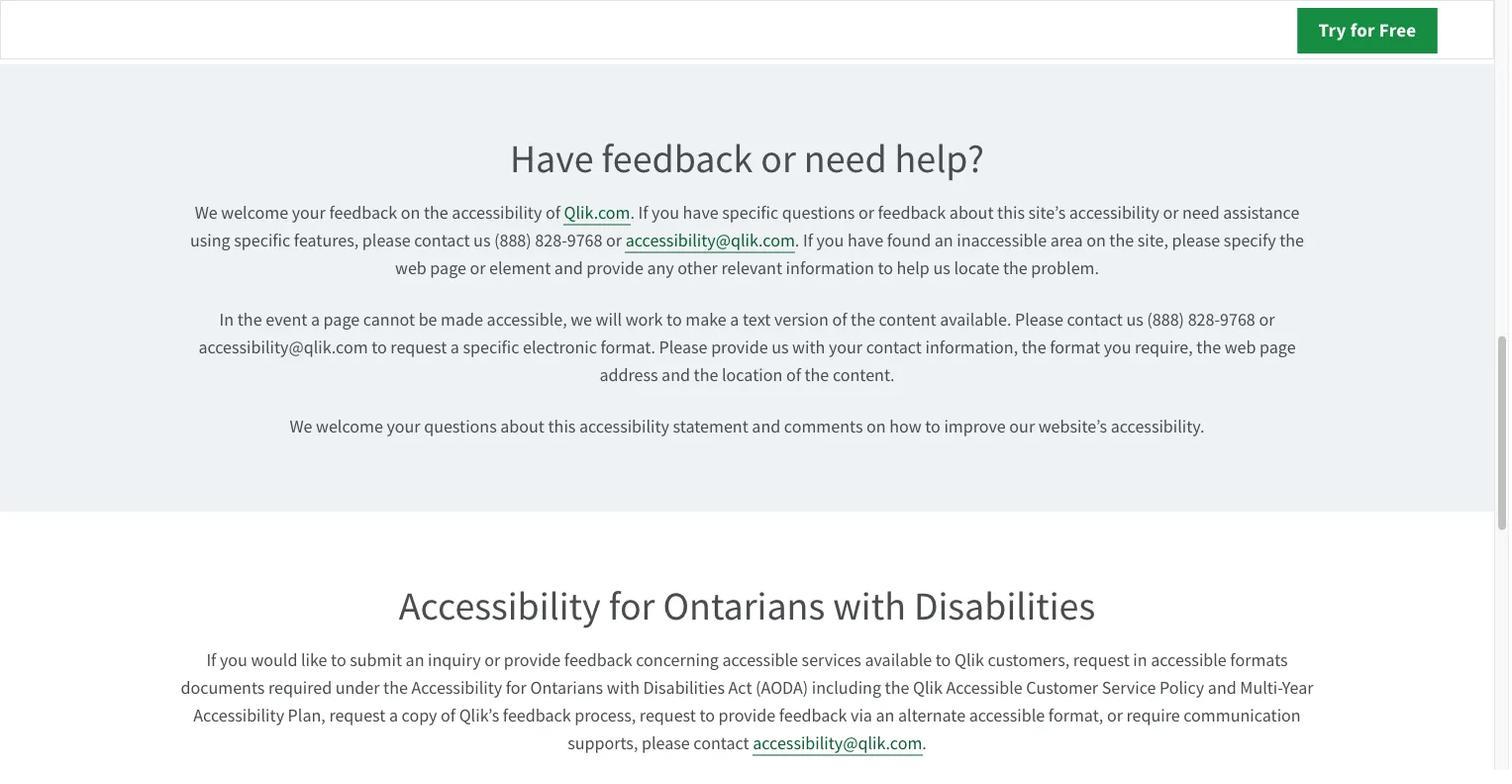 Task type: locate. For each thing, give the bounding box(es) containing it.
help
[[897, 258, 930, 281]]

828- inside . if you have specific questions or feedback about this site's accessibility or need assistance using specific features, please contact us (888) 828-9768 or
[[535, 230, 567, 253]]

improve
[[944, 416, 1006, 439]]

1 horizontal spatial we
[[290, 416, 312, 439]]

1 horizontal spatial an
[[876, 705, 895, 728]]

0 vertical spatial 828-
[[535, 230, 567, 253]]

feedback
[[602, 135, 753, 185], [329, 202, 397, 225], [878, 202, 946, 225], [564, 650, 633, 673], [503, 705, 571, 728], [779, 705, 847, 728]]

0 vertical spatial about
[[950, 202, 994, 225]]

about down electronic
[[500, 416, 545, 439]]

you inside . if you have specific questions or feedback about this site's accessibility or need assistance using specific features, please contact us (888) 828-9768 or
[[652, 202, 679, 225]]

to right work
[[667, 309, 682, 332]]

please
[[1015, 309, 1064, 332], [659, 337, 708, 360]]

contact inside . if you have specific questions or feedback about this site's accessibility or need assistance using specific features, please contact us (888) 828-9768 or
[[414, 230, 470, 253]]

or inside the . if you have found an inaccessible area on the site, please specify the web page or element and provide any other relevant information to help us locate the problem.
[[470, 258, 486, 281]]

1 vertical spatial web
[[1225, 337, 1256, 360]]

address
[[600, 365, 658, 387]]

1 horizontal spatial please
[[1015, 309, 1064, 332]]

accessibility down address
[[579, 416, 670, 439]]

1 horizontal spatial about
[[950, 202, 994, 225]]

1 vertical spatial have
[[848, 230, 884, 253]]

welcome for we welcome your feedback on the accessibility of qlik.com
[[221, 202, 288, 225]]

accessible down accessible
[[969, 705, 1045, 728]]

feedback up process,
[[564, 650, 633, 673]]

1 vertical spatial ontarians
[[530, 678, 603, 700]]

ontarians
[[663, 583, 825, 633], [530, 678, 603, 700]]

try for free
[[1319, 17, 1417, 43]]

an right submit
[[406, 650, 424, 673]]

1 horizontal spatial for
[[609, 583, 655, 633]]

you inside the in the event a page cannot be made accessible, we will work to make a text version of the content available. please contact us (888) 828-9768 or accessibility@qlik.com to request a specific electronic format. please provide us with your contact information, the format you require, the web page address and the location of the content.
[[1104, 337, 1132, 360]]

of right copy
[[441, 705, 456, 728]]

0 horizontal spatial accessible
[[722, 650, 798, 673]]

1 horizontal spatial web
[[1225, 337, 1256, 360]]

your
[[292, 202, 326, 225], [829, 337, 863, 360], [387, 416, 421, 439]]

accessible,
[[487, 309, 567, 332]]

0 vertical spatial questions
[[782, 202, 855, 225]]

0 vertical spatial accessibility@qlik.com
[[626, 230, 795, 253]]

an inside the . if you have found an inaccessible area on the site, please specify the web page or element and provide any other relevant information to help us locate the problem.
[[935, 230, 953, 253]]

9768 down specify at the top right of the page
[[1220, 309, 1256, 332]]

accessibility up site,
[[1070, 202, 1160, 225]]

0 horizontal spatial .
[[630, 202, 635, 225]]

format
[[1050, 337, 1101, 360]]

please
[[362, 230, 411, 253], [1172, 230, 1221, 253], [642, 733, 690, 756]]

accessibility down inquiry
[[412, 678, 502, 700]]

2 vertical spatial an
[[876, 705, 895, 728]]

1 horizontal spatial specific
[[463, 337, 519, 360]]

on inside the . if you have found an inaccessible area on the site, please specify the web page or element and provide any other relevant information to help us locate the problem.
[[1087, 230, 1106, 253]]

disabilities down concerning
[[643, 678, 725, 700]]

9768
[[567, 230, 603, 253], [1220, 309, 1256, 332]]

and up communication
[[1208, 678, 1237, 700]]

an right found
[[935, 230, 953, 253]]

via
[[851, 705, 873, 728]]

an
[[935, 230, 953, 253], [406, 650, 424, 673], [876, 705, 895, 728]]

we
[[195, 202, 218, 225], [290, 416, 312, 439]]

accessible up 'policy'
[[1151, 650, 1227, 673]]

accessibility up element
[[452, 202, 542, 225]]

need left help?
[[804, 135, 887, 185]]

for for ontarians
[[609, 583, 655, 633]]

please down make in the top left of the page
[[659, 337, 708, 360]]

you right format
[[1104, 337, 1132, 360]]

(888) inside . if you have specific questions or feedback about this site's accessibility or need assistance using specific features, please contact us (888) 828-9768 or
[[494, 230, 532, 253]]

provide
[[587, 258, 644, 281], [711, 337, 768, 360], [504, 650, 561, 673], [719, 705, 776, 728]]

1 horizontal spatial (888)
[[1147, 309, 1185, 332]]

comments
[[784, 416, 863, 439]]

and right element
[[555, 258, 583, 281]]

specific inside the in the event a page cannot be made accessible, we will work to make a text version of the content available. please contact us (888) 828-9768 or accessibility@qlik.com to request a specific electronic format. please provide us with your contact information, the format you require, the web page address and the location of the content.
[[463, 337, 519, 360]]

contact down content
[[866, 337, 922, 360]]

to left help
[[878, 258, 893, 281]]

web up be
[[395, 258, 427, 281]]

specific
[[722, 202, 779, 225], [234, 230, 290, 253], [463, 337, 519, 360]]

if inside if you would like to submit an inquiry or provide feedback concerning accessible services available to qlik customers, request in accessible formats documents required under the accessibility for ontarians with disabilities act (aoda) including the qlik accessible customer service policy and multi-year accessibility plan, request a copy of qlik's feedback process, request to provide feedback via an alternate accessible format, or require communication supports, please contact
[[206, 650, 216, 673]]

you up information
[[817, 230, 844, 253]]

request
[[391, 337, 447, 360], [1073, 650, 1130, 673], [329, 705, 386, 728], [640, 705, 696, 728]]

if right qlik.com
[[638, 202, 648, 225]]

specific right "using"
[[234, 230, 290, 253]]

0 vertical spatial web
[[395, 258, 427, 281]]

please down we welcome your feedback on the accessibility of qlik.com at the left of page
[[362, 230, 411, 253]]

or
[[761, 135, 796, 185], [859, 202, 875, 225], [1163, 202, 1179, 225], [606, 230, 622, 253], [470, 258, 486, 281], [1259, 309, 1275, 332], [485, 650, 500, 673], [1107, 705, 1123, 728]]

(888)
[[494, 230, 532, 253], [1147, 309, 1185, 332]]

0 horizontal spatial specific
[[234, 230, 290, 253]]

1 vertical spatial 828-
[[1188, 309, 1220, 332]]

if for 9768
[[638, 202, 648, 225]]

feedback up found
[[878, 202, 946, 225]]

accessibility@qlik.com inside the in the event a page cannot be made accessible, we will work to make a text version of the content available. please contact us (888) 828-9768 or accessibility@qlik.com to request a specific electronic format. please provide us with your contact information, the format you require, the web page address and the location of the content.
[[199, 337, 368, 360]]

1 horizontal spatial welcome
[[316, 416, 383, 439]]

2 horizontal spatial an
[[935, 230, 953, 253]]

2 vertical spatial specific
[[463, 337, 519, 360]]

contact
[[414, 230, 470, 253], [1067, 309, 1123, 332], [866, 337, 922, 360], [694, 733, 749, 756]]

1 horizontal spatial page
[[430, 258, 466, 281]]

a
[[311, 309, 320, 332], [730, 309, 739, 332], [451, 337, 460, 360], [389, 705, 398, 728]]

9768 inside the in the event a page cannot be made accessible, we will work to make a text version of the content available. please contact us (888) 828-9768 or accessibility@qlik.com to request a specific electronic format. please provide us with your contact information, the format you require, the web page address and the location of the content.
[[1220, 309, 1256, 332]]

0 vertical spatial page
[[430, 258, 466, 281]]

0 horizontal spatial 9768
[[567, 230, 603, 253]]

0 vertical spatial need
[[804, 135, 887, 185]]

and inside if you would like to submit an inquiry or provide feedback concerning accessible services available to qlik customers, request in accessible formats documents required under the accessibility for ontarians with disabilities act (aoda) including the qlik accessible customer service policy and multi-year accessibility plan, request a copy of qlik's feedback process, request to provide feedback via an alternate accessible format, or require communication supports, please contact
[[1208, 678, 1237, 700]]

to right like
[[331, 650, 346, 673]]

provide up location
[[711, 337, 768, 360]]

ontarians up act
[[663, 583, 825, 633]]

for inside if you would like to submit an inquiry or provide feedback concerning accessible services available to qlik customers, request in accessible formats documents required under the accessibility for ontarians with disabilities act (aoda) including the qlik accessible customer service policy and multi-year accessibility plan, request a copy of qlik's feedback process, request to provide feedback via an alternate accessible format, or require communication supports, please contact
[[506, 678, 527, 700]]

0 horizontal spatial an
[[406, 650, 424, 673]]

accessibility@qlik.com down the event
[[199, 337, 368, 360]]

1 vertical spatial if
[[803, 230, 813, 253]]

2 vertical spatial with
[[607, 678, 640, 700]]

828- up element
[[535, 230, 567, 253]]

2 horizontal spatial please
[[1172, 230, 1221, 253]]

of right location
[[786, 365, 801, 387]]

accessibility@qlik.com for accessibility@qlik.com
[[626, 230, 795, 253]]

you up documents at the bottom left of page
[[220, 650, 247, 673]]

or left element
[[470, 258, 486, 281]]

1 horizontal spatial have
[[848, 230, 884, 253]]

you up any
[[652, 202, 679, 225]]

have inside . if you have specific questions or feedback about this site's accessibility or need assistance using specific features, please contact us (888) 828-9768 or
[[683, 202, 719, 225]]

if inside the . if you have found an inaccessible area on the site, please specify the web page or element and provide any other relevant information to help us locate the problem.
[[803, 230, 813, 253]]

0 horizontal spatial (888)
[[494, 230, 532, 253]]

1 vertical spatial on
[[1087, 230, 1106, 253]]

if inside . if you have specific questions or feedback about this site's accessibility or need assistance using specific features, please contact us (888) 828-9768 or
[[638, 202, 648, 225]]

with up "available"
[[833, 583, 906, 633]]

(888) up require,
[[1147, 309, 1185, 332]]

1 vertical spatial this
[[548, 416, 576, 439]]

1 vertical spatial your
[[829, 337, 863, 360]]

1 vertical spatial please
[[659, 337, 708, 360]]

contact down act
[[694, 733, 749, 756]]

a left copy
[[389, 705, 398, 728]]

. inside the . if you have found an inaccessible area on the site, please specify the web page or element and provide any other relevant information to help us locate the problem.
[[795, 230, 800, 253]]

1 vertical spatial need
[[1183, 202, 1220, 225]]

accessibility down documents at the bottom left of page
[[193, 705, 284, 728]]

0 horizontal spatial disabilities
[[643, 678, 725, 700]]

required
[[268, 678, 332, 700]]

2 vertical spatial accessibility
[[193, 705, 284, 728]]

submit
[[350, 650, 402, 673]]

and inside the . if you have found an inaccessible area on the site, please specify the web page or element and provide any other relevant information to help us locate the problem.
[[555, 258, 583, 281]]

problem.
[[1031, 258, 1099, 281]]

this down electronic
[[548, 416, 576, 439]]

to inside the . if you have found an inaccessible area on the site, please specify the web page or element and provide any other relevant information to help us locate the problem.
[[878, 258, 893, 281]]

0 vertical spatial on
[[401, 202, 420, 225]]

with down version on the top right of the page
[[793, 337, 825, 360]]

request down be
[[391, 337, 447, 360]]

0 vertical spatial for
[[1351, 17, 1376, 43]]

and
[[555, 258, 583, 281], [662, 365, 690, 387], [752, 416, 781, 439], [1208, 678, 1237, 700]]

or right inquiry
[[485, 650, 500, 673]]

0 vertical spatial we
[[195, 202, 218, 225]]

your inside the in the event a page cannot be made accessible, we will work to make a text version of the content available. please contact us (888) 828-9768 or accessibility@qlik.com to request a specific electronic format. please provide us with your contact information, the format you require, the web page address and the location of the content.
[[829, 337, 863, 360]]

2 horizontal spatial if
[[803, 230, 813, 253]]

1 horizontal spatial this
[[998, 202, 1025, 225]]

us inside the . if you have found an inaccessible area on the site, please specify the web page or element and provide any other relevant information to help us locate the problem.
[[934, 258, 951, 281]]

accessible
[[722, 650, 798, 673], [1151, 650, 1227, 673], [969, 705, 1045, 728]]

please up format
[[1015, 309, 1064, 332]]

. if you have specific questions or feedback about this site's accessibility or need assistance using specific features, please contact us (888) 828-9768 or
[[190, 202, 1300, 253]]

concerning
[[636, 650, 719, 673]]

with up process,
[[607, 678, 640, 700]]

have left found
[[848, 230, 884, 253]]

0 horizontal spatial please
[[362, 230, 411, 253]]

of
[[546, 202, 561, 225], [832, 309, 847, 332], [786, 365, 801, 387], [441, 705, 456, 728]]

provide left any
[[587, 258, 644, 281]]

you inside the . if you have found an inaccessible area on the site, please specify the web page or element and provide any other relevant information to help us locate the problem.
[[817, 230, 844, 253]]

free
[[1380, 17, 1417, 43]]

qlik up alternate
[[913, 678, 943, 700]]

to down "cannot"
[[372, 337, 387, 360]]

0 horizontal spatial your
[[292, 202, 326, 225]]

feedback right the qlik's
[[503, 705, 571, 728]]

accessibility up inquiry
[[399, 583, 601, 633]]

2 horizontal spatial with
[[833, 583, 906, 633]]

including
[[812, 678, 882, 700]]

. inside . if you have specific questions or feedback about this site's accessibility or need assistance using specific features, please contact us (888) 828-9768 or
[[630, 202, 635, 225]]

1 vertical spatial we
[[290, 416, 312, 439]]

specific down have feedback or need help?
[[722, 202, 779, 225]]

this up inaccessible
[[998, 202, 1025, 225]]

please inside if you would like to submit an inquiry or provide feedback concerning accessible services available to qlik customers, request in accessible formats documents required under the accessibility for ontarians with disabilities act (aoda) including the qlik accessible customer service policy and multi-year accessibility plan, request a copy of qlik's feedback process, request to provide feedback via an alternate accessible format, or require communication supports, please contact
[[642, 733, 690, 756]]

our
[[1010, 416, 1035, 439]]

1 vertical spatial .
[[795, 230, 800, 253]]

to right "available"
[[936, 650, 951, 673]]

1 horizontal spatial on
[[867, 416, 886, 439]]

1 vertical spatial accessibility
[[412, 678, 502, 700]]

with inside the in the event a page cannot be made accessible, we will work to make a text version of the content available. please contact us (888) 828-9768 or accessibility@qlik.com to request a specific electronic format. please provide us with your contact information, the format you require, the web page address and the location of the content.
[[793, 337, 825, 360]]

1 horizontal spatial ontarians
[[663, 583, 825, 633]]

if up information
[[803, 230, 813, 253]]

1 horizontal spatial 9768
[[1220, 309, 1256, 332]]

0 horizontal spatial need
[[804, 135, 887, 185]]

0 horizontal spatial 828-
[[535, 230, 567, 253]]

1 horizontal spatial questions
[[782, 202, 855, 225]]

qlik up accessible
[[955, 650, 984, 673]]

1 vertical spatial accessibility@qlik.com
[[199, 337, 368, 360]]

web
[[395, 258, 427, 281], [1225, 337, 1256, 360]]

element
[[489, 258, 551, 281]]

accessibility@qlik.com down via
[[753, 733, 923, 756]]

location
[[722, 365, 783, 387]]

an right via
[[876, 705, 895, 728]]

accessibility@qlik.com up other at the left top of page
[[626, 230, 795, 253]]

us right help
[[934, 258, 951, 281]]

multi-
[[1240, 678, 1282, 700]]

0 horizontal spatial for
[[506, 678, 527, 700]]

how
[[890, 416, 922, 439]]

1 horizontal spatial your
[[387, 416, 421, 439]]

specific down made
[[463, 337, 519, 360]]

with
[[793, 337, 825, 360], [833, 583, 906, 633], [607, 678, 640, 700]]

need left assistance
[[1183, 202, 1220, 225]]

year
[[1282, 678, 1314, 700]]

have up other at the left top of page
[[683, 202, 719, 225]]

to
[[878, 258, 893, 281], [667, 309, 682, 332], [372, 337, 387, 360], [925, 416, 941, 439], [331, 650, 346, 673], [936, 650, 951, 673], [700, 705, 715, 728]]

please inside . if you have specific questions or feedback about this site's accessibility or need assistance using specific features, please contact us (888) 828-9768 or
[[362, 230, 411, 253]]

about up inaccessible
[[950, 202, 994, 225]]

0 horizontal spatial if
[[206, 650, 216, 673]]

of left qlik.com
[[546, 202, 561, 225]]

0 horizontal spatial on
[[401, 202, 420, 225]]

(888) up element
[[494, 230, 532, 253]]

2 vertical spatial your
[[387, 416, 421, 439]]

or down specify at the top right of the page
[[1259, 309, 1275, 332]]

accessibility@qlik.com link up other at the left top of page
[[626, 230, 795, 254]]

we welcome your feedback on the accessibility of qlik.com
[[195, 202, 630, 225]]

0 horizontal spatial we
[[195, 202, 218, 225]]

qlik
[[955, 650, 984, 673], [913, 678, 943, 700]]

1 vertical spatial qlik
[[913, 678, 943, 700]]

you inside if you would like to submit an inquiry or provide feedback concerning accessible services available to qlik customers, request in accessible formats documents required under the accessibility for ontarians with disabilities act (aoda) including the qlik accessible customer service policy and multi-year accessibility plan, request a copy of qlik's feedback process, request to provide feedback via an alternate accessible format, or require communication supports, please contact
[[220, 650, 247, 673]]

the
[[424, 202, 448, 225], [1110, 230, 1134, 253], [1280, 230, 1304, 253], [1003, 258, 1028, 281], [237, 309, 262, 332], [851, 309, 875, 332], [1022, 337, 1047, 360], [1197, 337, 1221, 360], [694, 365, 719, 387], [805, 365, 829, 387], [383, 678, 408, 700], [885, 678, 910, 700]]

0 horizontal spatial this
[[548, 416, 576, 439]]

you
[[652, 202, 679, 225], [817, 230, 844, 253], [1104, 337, 1132, 360], [220, 650, 247, 673]]

contact inside if you would like to submit an inquiry or provide feedback concerning accessible services available to qlik customers, request in accessible formats documents required under the accessibility for ontarians with disabilities act (aoda) including the qlik accessible customer service policy and multi-year accessibility plan, request a copy of qlik's feedback process, request to provide feedback via an alternate accessible format, or require communication supports, please contact
[[694, 733, 749, 756]]

please inside the . if you have found an inaccessible area on the site, please specify the web page or element and provide any other relevant information to help us locate the problem.
[[1172, 230, 1221, 253]]

questions
[[782, 202, 855, 225], [424, 416, 497, 439]]

0 vertical spatial if
[[638, 202, 648, 225]]

1 horizontal spatial .
[[795, 230, 800, 253]]

request inside the in the event a page cannot be made accessible, we will work to make a text version of the content available. please contact us (888) 828-9768 or accessibility@qlik.com to request a specific electronic format. please provide us with your contact information, the format you require, the web page address and the location of the content.
[[391, 337, 447, 360]]

information
[[786, 258, 874, 281]]

1 vertical spatial welcome
[[316, 416, 383, 439]]

and right address
[[662, 365, 690, 387]]

1 horizontal spatial accessibility
[[579, 416, 670, 439]]

in
[[1133, 650, 1148, 673]]

please right supports,
[[642, 733, 690, 756]]

0 horizontal spatial have
[[683, 202, 719, 225]]

if you would like to submit an inquiry or provide feedback concerning accessible services available to qlik customers, request in accessible formats documents required under the accessibility for ontarians with disabilities act (aoda) including the qlik accessible customer service policy and multi-year accessibility plan, request a copy of qlik's feedback process, request to provide feedback via an alternate accessible format, or require communication supports, please contact
[[181, 650, 1314, 756]]

this inside . if you have specific questions or feedback about this site's accessibility or need assistance using specific features, please contact us (888) 828-9768 or
[[998, 202, 1025, 225]]

or up the . if you have found an inaccessible area on the site, please specify the web page or element and provide any other relevant information to help us locate the problem.
[[859, 202, 875, 225]]

on
[[401, 202, 420, 225], [1087, 230, 1106, 253], [867, 416, 886, 439]]

0 horizontal spatial questions
[[424, 416, 497, 439]]

2 vertical spatial if
[[206, 650, 216, 673]]

accessibility@qlik.com link
[[626, 230, 795, 254], [753, 733, 923, 757]]

accessibility
[[452, 202, 542, 225], [1070, 202, 1160, 225], [579, 416, 670, 439]]

0 vertical spatial please
[[1015, 309, 1064, 332]]

have
[[683, 202, 719, 225], [848, 230, 884, 253]]

us up require,
[[1127, 309, 1144, 332]]

(aoda)
[[756, 678, 808, 700]]

2 horizontal spatial specific
[[722, 202, 779, 225]]

0 horizontal spatial qlik
[[913, 678, 943, 700]]

contact down we welcome your feedback on the accessibility of qlik.com at the left of page
[[414, 230, 470, 253]]

and down location
[[752, 416, 781, 439]]

ontarians up process,
[[530, 678, 603, 700]]

.
[[630, 202, 635, 225], [795, 230, 800, 253], [923, 733, 927, 756]]

1 horizontal spatial need
[[1183, 202, 1220, 225]]

1 horizontal spatial qlik
[[955, 650, 984, 673]]

of right version on the top right of the page
[[832, 309, 847, 332]]

will
[[596, 309, 622, 332]]

we for we welcome your feedback on the accessibility of qlik.com
[[195, 202, 218, 225]]

0 vertical spatial an
[[935, 230, 953, 253]]

9768 down qlik.com link
[[567, 230, 603, 253]]

2 horizontal spatial for
[[1351, 17, 1376, 43]]

0 horizontal spatial about
[[500, 416, 545, 439]]

have inside the . if you have found an inaccessible area on the site, please specify the web page or element and provide any other relevant information to help us locate the problem.
[[848, 230, 884, 253]]

available.
[[940, 309, 1012, 332]]

page
[[430, 258, 466, 281], [324, 309, 360, 332], [1260, 337, 1296, 360]]

this
[[998, 202, 1025, 225], [548, 416, 576, 439]]

disabilities up customers,
[[914, 583, 1096, 633]]

2 vertical spatial for
[[506, 678, 527, 700]]

would
[[251, 650, 298, 673]]

web inside the in the event a page cannot be made accessible, we will work to make a text version of the content available. please contact us (888) 828-9768 or accessibility@qlik.com to request a specific electronic format. please provide us with your contact information, the format you require, the web page address and the location of the content.
[[1225, 337, 1256, 360]]

please right site,
[[1172, 230, 1221, 253]]

communication
[[1184, 705, 1301, 728]]

accessibility@qlik.com for accessibility@qlik.com .
[[753, 733, 923, 756]]

0 horizontal spatial with
[[607, 678, 640, 700]]

828- up require,
[[1188, 309, 1220, 332]]

9768 inside . if you have specific questions or feedback about this site's accessibility or need assistance using specific features, please contact us (888) 828-9768 or
[[567, 230, 603, 253]]

feedback up accessibility@qlik.com .
[[779, 705, 847, 728]]

any
[[647, 258, 674, 281]]

2 vertical spatial page
[[1260, 337, 1296, 360]]

1 vertical spatial accessibility@qlik.com link
[[753, 733, 923, 757]]

0 horizontal spatial accessibility
[[452, 202, 542, 225]]

828- inside the in the event a page cannot be made accessible, we will work to make a text version of the content available. please contact us (888) 828-9768 or accessibility@qlik.com to request a specific electronic format. please provide us with your contact information, the format you require, the web page address and the location of the content.
[[1188, 309, 1220, 332]]

disabilities
[[914, 583, 1096, 633], [643, 678, 725, 700]]

2 horizontal spatial your
[[829, 337, 863, 360]]

2 horizontal spatial accessibility
[[1070, 202, 1160, 225]]



Task type: vqa. For each thing, say whether or not it's contained in the screenshot.
top 'What'
no



Task type: describe. For each thing, give the bounding box(es) containing it.
2 horizontal spatial page
[[1260, 337, 1296, 360]]

inquiry
[[428, 650, 481, 673]]

request left in
[[1073, 650, 1130, 673]]

. if you have found an inaccessible area on the site, please specify the web page or element and provide any other relevant information to help us locate the problem.
[[395, 230, 1304, 281]]

or up . if you have specific questions or feedback about this site's accessibility or need assistance using specific features, please contact us (888) 828-9768 or
[[761, 135, 796, 185]]

available
[[865, 650, 932, 673]]

content.
[[833, 365, 895, 387]]

1 vertical spatial specific
[[234, 230, 290, 253]]

provide inside the . if you have found an inaccessible area on the site, please specify the web page or element and provide any other relevant information to help us locate the problem.
[[587, 258, 644, 281]]

process,
[[575, 705, 636, 728]]

qlik.com link
[[564, 202, 630, 226]]

policy
[[1160, 678, 1205, 700]]

request down concerning
[[640, 705, 696, 728]]

event
[[266, 309, 307, 332]]

plan,
[[288, 705, 326, 728]]

about inside . if you have specific questions or feedback about this site's accessibility or need assistance using specific features, please contact us (888) 828-9768 or
[[950, 202, 994, 225]]

services
[[802, 650, 862, 673]]

need inside . if you have specific questions or feedback about this site's accessibility or need assistance using specific features, please contact us (888) 828-9768 or
[[1183, 202, 1220, 225]]

provide inside the in the event a page cannot be made accessible, we will work to make a text version of the content available. please contact us (888) 828-9768 or accessibility@qlik.com to request a specific electronic format. please provide us with your contact information, the format you require, the web page address and the location of the content.
[[711, 337, 768, 360]]

0 horizontal spatial please
[[659, 337, 708, 360]]

for for free
[[1351, 17, 1376, 43]]

relevant
[[721, 258, 783, 281]]

(888) inside the in the event a page cannot be made accessible, we will work to make a text version of the content available. please contact us (888) 828-9768 or accessibility@qlik.com to request a specific electronic format. please provide us with your contact information, the format you require, the web page address and the location of the content.
[[1147, 309, 1185, 332]]

2 vertical spatial on
[[867, 416, 886, 439]]

found
[[887, 230, 931, 253]]

made
[[441, 309, 483, 332]]

and inside the in the event a page cannot be made accessible, we will work to make a text version of the content available. please contact us (888) 828-9768 or accessibility@qlik.com to request a specific electronic format. please provide us with your contact information, the format you require, the web page address and the location of the content.
[[662, 365, 690, 387]]

accessibility inside . if you have specific questions or feedback about this site's accessibility or need assistance using specific features, please contact us (888) 828-9768 or
[[1070, 202, 1160, 225]]

1 horizontal spatial accessible
[[969, 705, 1045, 728]]

help?
[[895, 135, 985, 185]]

require
[[1127, 705, 1180, 728]]

a inside if you would like to submit an inquiry or provide feedback concerning accessible services available to qlik customers, request in accessible formats documents required under the accessibility for ontarians with disabilities act (aoda) including the qlik accessible customer service policy and multi-year accessibility plan, request a copy of qlik's feedback process, request to provide feedback via an alternate accessible format, or require communication supports, please contact
[[389, 705, 398, 728]]

request down under
[[329, 705, 386, 728]]

area
[[1051, 230, 1083, 253]]

service
[[1102, 678, 1156, 700]]

0 horizontal spatial page
[[324, 309, 360, 332]]

to right how
[[925, 416, 941, 439]]

customers,
[[988, 650, 1070, 673]]

like
[[301, 650, 327, 673]]

in the event a page cannot be made accessible, we will work to make a text version of the content available. please contact us (888) 828-9768 or accessibility@qlik.com to request a specific electronic format. please provide us with your contact information, the format you require, the web page address and the location of the content.
[[199, 309, 1296, 387]]

electronic
[[523, 337, 597, 360]]

0 vertical spatial accessibility
[[399, 583, 601, 633]]

have for found
[[848, 230, 884, 253]]

specify
[[1224, 230, 1276, 253]]

website's
[[1039, 416, 1108, 439]]

or inside the in the event a page cannot be made accessible, we will work to make a text version of the content available. please contact us (888) 828-9768 or accessibility@qlik.com to request a specific electronic format. please provide us with your contact information, the format you require, the web page address and the location of the content.
[[1259, 309, 1275, 332]]

features,
[[294, 230, 359, 253]]

accessibility@qlik.com .
[[753, 733, 927, 756]]

us down version on the top right of the page
[[772, 337, 789, 360]]

try for free link
[[1298, 8, 1438, 53]]

2 vertical spatial .
[[923, 733, 927, 756]]

using
[[190, 230, 230, 253]]

customer
[[1026, 678, 1099, 700]]

format,
[[1049, 705, 1104, 728]]

we welcome your questions about this accessibility statement and comments on how to improve our website's accessibility.
[[290, 416, 1205, 439]]

your for of
[[292, 202, 326, 225]]

alternate
[[898, 705, 966, 728]]

disabilities inside if you would like to submit an inquiry or provide feedback concerning accessible services available to qlik customers, request in accessible formats documents required under the accessibility for ontarians with disabilities act (aoda) including the qlik accessible customer service policy and multi-year accessibility plan, request a copy of qlik's feedback process, request to provide feedback via an alternate accessible format, or require communication supports, please contact
[[643, 678, 725, 700]]

formats
[[1231, 650, 1288, 673]]

to down concerning
[[700, 705, 715, 728]]

try
[[1319, 17, 1347, 43]]

format.
[[601, 337, 656, 360]]

inaccessible
[[957, 230, 1047, 253]]

welcome for we welcome your questions about this accessibility statement and comments on how to improve our website's accessibility.
[[316, 416, 383, 439]]

0 vertical spatial ontarians
[[663, 583, 825, 633]]

accessible
[[946, 678, 1023, 700]]

have feedback or need help?
[[510, 135, 985, 185]]

1 vertical spatial about
[[500, 416, 545, 439]]

content
[[879, 309, 937, 332]]

qlik.com
[[564, 202, 630, 225]]

questions inside . if you have specific questions or feedback about this site's accessibility or need assistance using specific features, please contact us (888) 828-9768 or
[[782, 202, 855, 225]]

. for 9768
[[630, 202, 635, 225]]

accessibility for ontarians with disabilities
[[399, 583, 1096, 633]]

0 vertical spatial qlik
[[955, 650, 984, 673]]

if for information
[[803, 230, 813, 253]]

provide right inquiry
[[504, 650, 561, 673]]

contact up format
[[1067, 309, 1123, 332]]

1 vertical spatial questions
[[424, 416, 497, 439]]

statement
[[673, 416, 749, 439]]

cannot
[[363, 309, 415, 332]]

information,
[[926, 337, 1018, 360]]

feedback up . if you have specific questions or feedback about this site's accessibility or need assistance using specific features, please contact us (888) 828-9768 or
[[602, 135, 753, 185]]

make
[[686, 309, 727, 332]]

ontarians inside if you would like to submit an inquiry or provide feedback concerning accessible services available to qlik customers, request in accessible formats documents required under the accessibility for ontarians with disabilities act (aoda) including the qlik accessible customer service policy and multi-year accessibility plan, request a copy of qlik's feedback process, request to provide feedback via an alternate accessible format, or require communication supports, please contact
[[530, 678, 603, 700]]

accessibility for we welcome your questions about this accessibility statement and comments on how to improve our website's accessibility.
[[579, 416, 670, 439]]

a right the event
[[311, 309, 320, 332]]

page inside the . if you have found an inaccessible area on the site, please specify the web page or element and provide any other relevant information to help us locate the problem.
[[430, 258, 466, 281]]

2 horizontal spatial accessible
[[1151, 650, 1227, 673]]

require,
[[1135, 337, 1193, 360]]

a down made
[[451, 337, 460, 360]]

with inside if you would like to submit an inquiry or provide feedback concerning accessible services available to qlik customers, request in accessible formats documents required under the accessibility for ontarians with disabilities act (aoda) including the qlik accessible customer service policy and multi-year accessibility plan, request a copy of qlik's feedback process, request to provide feedback via an alternate accessible format, or require communication supports, please contact
[[607, 678, 640, 700]]

in
[[219, 309, 234, 332]]

assistance
[[1224, 202, 1300, 225]]

version
[[774, 309, 829, 332]]

a left text
[[730, 309, 739, 332]]

or down "service" at the bottom right
[[1107, 705, 1123, 728]]

be
[[419, 309, 437, 332]]

1 vertical spatial with
[[833, 583, 906, 633]]

of inside if you would like to submit an inquiry or provide feedback concerning accessible services available to qlik customers, request in accessible formats documents required under the accessibility for ontarians with disabilities act (aoda) including the qlik accessible customer service policy and multi-year accessibility plan, request a copy of qlik's feedback process, request to provide feedback via an alternate accessible format, or require communication supports, please contact
[[441, 705, 456, 728]]

we
[[571, 309, 592, 332]]

other
[[678, 258, 718, 281]]

documents
[[181, 678, 265, 700]]

text
[[743, 309, 771, 332]]

or up site,
[[1163, 202, 1179, 225]]

accessibility for we welcome your feedback on the accessibility of qlik.com
[[452, 202, 542, 225]]

feedback up features,
[[329, 202, 397, 225]]

feedback inside . if you have specific questions or feedback about this site's accessibility or need assistance using specific features, please contact us (888) 828-9768 or
[[878, 202, 946, 225]]

1 vertical spatial an
[[406, 650, 424, 673]]

site's
[[1029, 202, 1066, 225]]

provide down act
[[719, 705, 776, 728]]

have for specific
[[683, 202, 719, 225]]

us inside . if you have specific questions or feedback about this site's accessibility or need assistance using specific features, please contact us (888) 828-9768 or
[[474, 230, 491, 253]]

have
[[510, 135, 594, 185]]

0 vertical spatial accessibility@qlik.com link
[[626, 230, 795, 254]]

web inside the . if you have found an inaccessible area on the site, please specify the web page or element and provide any other relevant information to help us locate the problem.
[[395, 258, 427, 281]]

qlik's
[[459, 705, 499, 728]]

we for we welcome your questions about this accessibility statement and comments on how to improve our website's accessibility.
[[290, 416, 312, 439]]

0 vertical spatial disabilities
[[914, 583, 1096, 633]]

work
[[626, 309, 663, 332]]

your for statement
[[387, 416, 421, 439]]

copy
[[402, 705, 437, 728]]

supports,
[[568, 733, 638, 756]]

. for information
[[795, 230, 800, 253]]

locate
[[954, 258, 1000, 281]]

act
[[729, 678, 752, 700]]

or down qlik.com link
[[606, 230, 622, 253]]

under
[[335, 678, 380, 700]]

site,
[[1138, 230, 1169, 253]]

accessibility.
[[1111, 416, 1205, 439]]



